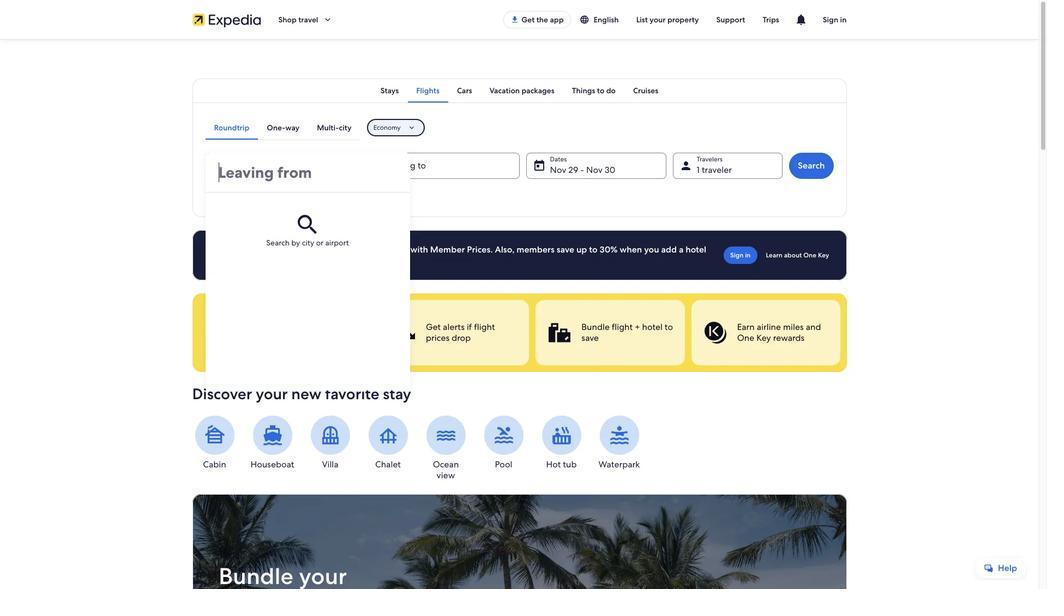 Task type: describe. For each thing, give the bounding box(es) containing it.
rewards
[[773, 332, 805, 344]]

if
[[467, 321, 472, 333]]

things to do link
[[564, 79, 625, 103]]

support link
[[708, 10, 754, 29]]

trips link
[[754, 10, 788, 29]]

over
[[328, 244, 346, 255]]

alerts
[[443, 321, 465, 333]]

100,000
[[348, 244, 382, 255]]

1 horizontal spatial one
[[804, 251, 817, 260]]

1 vertical spatial city
[[302, 238, 314, 248]]

29
[[569, 164, 579, 176]]

prices
[[426, 332, 450, 344]]

chalet
[[375, 459, 401, 470]]

flight inside bundle flight + hotel to save
[[612, 321, 633, 333]]

one-way
[[267, 123, 300, 133]]

get for get alerts if flight prices drop
[[426, 321, 441, 333]]

houseboat button
[[250, 416, 295, 470]]

flights link
[[408, 79, 449, 103]]

a left car
[[323, 190, 327, 200]]

with
[[411, 244, 428, 255]]

in inside sign in link
[[746, 251, 751, 260]]

when
[[620, 244, 642, 255]]

or inside save 10% or more on over 100,000 hotels with member prices. also, members save up to 30% when you add a hotel to a flight
[[282, 244, 290, 255]]

a left 10%
[[253, 255, 258, 266]]

30
[[605, 164, 616, 176]]

Leaving from text field
[[205, 153, 410, 192]]

key inside earn airline miles and one key rewards
[[757, 332, 771, 344]]

packages
[[522, 86, 555, 95]]

tub
[[563, 459, 577, 470]]

support
[[717, 15, 746, 25]]

nov 29 - nov 30 button
[[526, 153, 667, 179]]

hotel inside save 10% or more on over 100,000 hotels with member prices. also, members save up to 30% when you add a hotel to a flight
[[686, 244, 707, 255]]

1 out of 3 element
[[380, 300, 529, 366]]

your for discover
[[256, 384, 288, 404]]

list
[[637, 15, 648, 25]]

do
[[607, 86, 616, 95]]

earn
[[737, 321, 755, 333]]

shop travel button
[[270, 7, 341, 33]]

add
[[662, 244, 677, 255]]

stays link
[[372, 79, 408, 103]]

miles
[[783, 321, 804, 333]]

3 out of 3 element
[[691, 300, 841, 366]]

sign in inside discover your new favorite stay main content
[[731, 251, 751, 260]]

sign in link
[[724, 247, 758, 264]]

new
[[292, 384, 322, 404]]

2 out of 3 element
[[536, 300, 685, 366]]

add for add a place to stay
[[220, 190, 234, 200]]

ocean
[[433, 459, 459, 470]]

multi-city
[[317, 123, 352, 133]]

hotel inside bundle flight + hotel to save
[[642, 321, 663, 333]]

search by city or airport
[[266, 238, 349, 248]]

1 horizontal spatial key
[[818, 251, 830, 260]]

ocean view
[[433, 459, 459, 481]]

hot tub button
[[539, 416, 584, 470]]

get the app link
[[504, 11, 571, 28]]

nov 29 - nov 30
[[550, 164, 616, 176]]

get the app
[[522, 15, 564, 25]]

tab list containing roundtrip
[[205, 116, 361, 140]]

travel
[[299, 15, 318, 25]]

more
[[292, 244, 313, 255]]

about
[[785, 251, 802, 260]]

tab list containing stays
[[192, 79, 847, 103]]

a left place
[[236, 190, 240, 200]]

up
[[577, 244, 587, 255]]

cruises link
[[625, 79, 668, 103]]

waterpark button
[[597, 416, 642, 470]]

+
[[635, 321, 640, 333]]

get for get the app
[[522, 15, 535, 25]]

to left do
[[597, 86, 605, 95]]

expedia logo image
[[192, 12, 261, 27]]

to right up
[[590, 244, 598, 255]]

houseboat
[[251, 459, 294, 470]]

learn
[[766, 251, 783, 260]]

small image
[[580, 15, 590, 25]]

stays
[[381, 86, 399, 95]]

and
[[806, 321, 821, 333]]

prices.
[[467, 244, 493, 255]]

villa button
[[308, 416, 353, 470]]

your for list
[[650, 15, 666, 25]]

vacation packages link
[[481, 79, 564, 103]]

flights
[[417, 86, 440, 95]]

add a car
[[306, 190, 339, 200]]

get alerts if flight prices drop
[[426, 321, 495, 344]]



Task type: locate. For each thing, give the bounding box(es) containing it.
stay for discover your new favorite stay
[[383, 384, 411, 404]]

sign left the learn
[[731, 251, 744, 260]]

the
[[537, 15, 548, 25]]

1
[[697, 164, 700, 176]]

or left airport
[[316, 238, 324, 248]]

travel sale activities deals image
[[192, 494, 847, 589]]

2 horizontal spatial flight
[[612, 321, 633, 333]]

flight right if
[[474, 321, 495, 333]]

cars
[[457, 86, 472, 95]]

key
[[818, 251, 830, 260], [757, 332, 771, 344]]

0 vertical spatial sign in
[[823, 15, 847, 25]]

airport
[[325, 238, 349, 248]]

1 vertical spatial sign in
[[731, 251, 751, 260]]

add left place
[[220, 190, 234, 200]]

0 vertical spatial get
[[522, 15, 535, 25]]

learn about one key
[[766, 251, 830, 260]]

trailing image
[[323, 15, 333, 25]]

to inside bundle flight + hotel to save
[[665, 321, 673, 333]]

0 horizontal spatial hotel
[[642, 321, 663, 333]]

get left alerts
[[426, 321, 441, 333]]

in inside the sign in dropdown button
[[841, 15, 847, 25]]

waterpark
[[599, 459, 640, 470]]

stay right "favorite"
[[383, 384, 411, 404]]

0 horizontal spatial city
[[302, 238, 314, 248]]

1 horizontal spatial nov
[[587, 164, 603, 176]]

cruises
[[634, 86, 659, 95]]

1 vertical spatial key
[[757, 332, 771, 344]]

0 horizontal spatial in
[[746, 251, 751, 260]]

things to do
[[572, 86, 616, 95]]

0 horizontal spatial key
[[757, 332, 771, 344]]

1 traveler button
[[673, 153, 783, 179]]

economy button
[[367, 119, 425, 136]]

in right communication center icon
[[841, 15, 847, 25]]

flight inside get alerts if flight prices drop
[[474, 321, 495, 333]]

1 horizontal spatial stay
[[383, 384, 411, 404]]

1 vertical spatial save
[[582, 332, 599, 344]]

get
[[522, 15, 535, 25], [426, 321, 441, 333]]

search for search
[[798, 160, 825, 171]]

hot
[[547, 459, 561, 470]]

0 horizontal spatial nov
[[550, 164, 567, 176]]

you
[[645, 244, 660, 255]]

1 horizontal spatial sign
[[823, 15, 839, 25]]

hotel right +
[[642, 321, 663, 333]]

sign in left the learn
[[731, 251, 751, 260]]

0 vertical spatial search
[[798, 160, 825, 171]]

1 horizontal spatial save
[[582, 332, 599, 344]]

1 horizontal spatial sign in
[[823, 15, 847, 25]]

bundle
[[582, 321, 610, 333]]

1 horizontal spatial search
[[798, 160, 825, 171]]

1 vertical spatial stay
[[383, 384, 411, 404]]

save left up
[[557, 244, 575, 255]]

a
[[236, 190, 240, 200], [323, 190, 327, 200], [679, 244, 684, 255], [253, 255, 258, 266]]

search button
[[790, 153, 834, 179]]

app
[[550, 15, 564, 25]]

chalet button
[[366, 416, 411, 470]]

one-way link
[[258, 116, 308, 140]]

1 vertical spatial search
[[266, 238, 290, 248]]

nov right -
[[587, 164, 603, 176]]

hotels
[[384, 244, 409, 255]]

one left airline
[[737, 332, 755, 344]]

one-
[[267, 123, 286, 133]]

0 vertical spatial sign
[[823, 15, 839, 25]]

stay right place
[[272, 190, 285, 200]]

search for search by city or airport
[[266, 238, 290, 248]]

1 horizontal spatial flight
[[474, 321, 495, 333]]

0 horizontal spatial search
[[266, 238, 290, 248]]

also,
[[495, 244, 515, 255]]

pool
[[495, 459, 513, 470]]

sign inside discover your new favorite stay main content
[[731, 251, 744, 260]]

vacation packages
[[490, 86, 555, 95]]

one inside earn airline miles and one key rewards
[[737, 332, 755, 344]]

0 horizontal spatial your
[[256, 384, 288, 404]]

member
[[430, 244, 465, 255]]

add a place to stay
[[220, 190, 285, 200]]

ocean view button
[[424, 416, 468, 481]]

0 horizontal spatial save
[[557, 244, 575, 255]]

hotel right add
[[686, 244, 707, 255]]

traveler
[[702, 164, 732, 176]]

discover your new favorite stay
[[192, 384, 411, 404]]

or left by
[[282, 244, 290, 255]]

english button
[[571, 10, 628, 29]]

save inside bundle flight + hotel to save
[[582, 332, 599, 344]]

city left economy
[[339, 123, 352, 133]]

flight inside save 10% or more on over 100,000 hotels with member prices. also, members save up to 30% when you add a hotel to a flight
[[260, 255, 281, 266]]

search
[[798, 160, 825, 171], [266, 238, 290, 248]]

multi-city link
[[308, 116, 361, 140]]

by
[[292, 238, 300, 248]]

nov left 29
[[550, 164, 567, 176]]

discover
[[192, 384, 252, 404]]

discover your new favorite stay main content
[[0, 39, 1040, 589]]

flight left +
[[612, 321, 633, 333]]

save left +
[[582, 332, 599, 344]]

stay for add a place to stay
[[272, 190, 285, 200]]

1 horizontal spatial in
[[841, 15, 847, 25]]

save inside save 10% or more on over 100,000 hotels with member prices. also, members save up to 30% when you add a hotel to a flight
[[557, 244, 575, 255]]

0 horizontal spatial get
[[426, 321, 441, 333]]

1 nov from the left
[[550, 164, 567, 176]]

1 add from the left
[[220, 190, 234, 200]]

0 horizontal spatial stay
[[272, 190, 285, 200]]

list your property
[[637, 15, 699, 25]]

1 horizontal spatial hotel
[[686, 244, 707, 255]]

in left the learn
[[746, 251, 751, 260]]

multi-
[[317, 123, 339, 133]]

property
[[668, 15, 699, 25]]

way
[[286, 123, 300, 133]]

on
[[315, 244, 326, 255]]

1 horizontal spatial your
[[650, 15, 666, 25]]

0 vertical spatial save
[[557, 244, 575, 255]]

2 add from the left
[[306, 190, 321, 200]]

0 horizontal spatial one
[[737, 332, 755, 344]]

list your property link
[[628, 10, 708, 29]]

key right about
[[818, 251, 830, 260]]

1 horizontal spatial or
[[316, 238, 324, 248]]

members
[[517, 244, 555, 255]]

to left 10%
[[243, 255, 251, 266]]

get inside get alerts if flight prices drop
[[426, 321, 441, 333]]

sign inside dropdown button
[[823, 15, 839, 25]]

add left car
[[306, 190, 321, 200]]

0 horizontal spatial add
[[220, 190, 234, 200]]

1 vertical spatial one
[[737, 332, 755, 344]]

airline
[[757, 321, 781, 333]]

key right earn
[[757, 332, 771, 344]]

one
[[804, 251, 817, 260], [737, 332, 755, 344]]

0 vertical spatial one
[[804, 251, 817, 260]]

shop travel
[[279, 15, 318, 25]]

1 vertical spatial your
[[256, 384, 288, 404]]

english
[[594, 15, 619, 25]]

shop
[[279, 15, 297, 25]]

villa
[[322, 459, 339, 470]]

add for add a car
[[306, 190, 321, 200]]

tab list
[[192, 79, 847, 103], [205, 116, 361, 140]]

to right place
[[263, 190, 270, 200]]

city
[[339, 123, 352, 133], [302, 238, 314, 248]]

1 vertical spatial hotel
[[642, 321, 663, 333]]

communication center icon image
[[795, 13, 808, 26]]

view
[[437, 470, 455, 481]]

nov
[[550, 164, 567, 176], [587, 164, 603, 176]]

sign right communication center icon
[[823, 15, 839, 25]]

bundle flight + hotel to save
[[582, 321, 673, 344]]

your left new
[[256, 384, 288, 404]]

1 horizontal spatial get
[[522, 15, 535, 25]]

1 horizontal spatial city
[[339, 123, 352, 133]]

0 vertical spatial your
[[650, 15, 666, 25]]

search inside search button
[[798, 160, 825, 171]]

1 traveler
[[697, 164, 732, 176]]

sign in right communication center icon
[[823, 15, 847, 25]]

add
[[220, 190, 234, 200], [306, 190, 321, 200]]

0 vertical spatial stay
[[272, 190, 285, 200]]

get right download the app button 'image'
[[522, 15, 535, 25]]

your inside main content
[[256, 384, 288, 404]]

1 vertical spatial in
[[746, 251, 751, 260]]

2 nov from the left
[[587, 164, 603, 176]]

0 vertical spatial in
[[841, 15, 847, 25]]

a right add
[[679, 244, 684, 255]]

0 horizontal spatial sign in
[[731, 251, 751, 260]]

sign in inside dropdown button
[[823, 15, 847, 25]]

0 horizontal spatial sign
[[731, 251, 744, 260]]

sign in
[[823, 15, 847, 25], [731, 251, 751, 260]]

roundtrip
[[214, 123, 250, 133]]

save
[[557, 244, 575, 255], [582, 332, 599, 344]]

things
[[572, 86, 596, 95]]

drop
[[452, 332, 471, 344]]

0 horizontal spatial flight
[[260, 255, 281, 266]]

to right +
[[665, 321, 673, 333]]

30%
[[600, 244, 618, 255]]

pool button
[[482, 416, 526, 470]]

city right by
[[302, 238, 314, 248]]

1 vertical spatial get
[[426, 321, 441, 333]]

flight
[[260, 255, 281, 266], [474, 321, 495, 333], [612, 321, 633, 333]]

save 10% or more on over 100,000 hotels with member prices. also, members save up to 30% when you add a hotel to a flight
[[243, 244, 707, 266]]

economy
[[374, 123, 401, 132]]

1 vertical spatial tab list
[[205, 116, 361, 140]]

in
[[841, 15, 847, 25], [746, 251, 751, 260]]

your right list
[[650, 15, 666, 25]]

city inside multi-city 'link'
[[339, 123, 352, 133]]

to
[[597, 86, 605, 95], [263, 190, 270, 200], [590, 244, 598, 255], [243, 255, 251, 266], [665, 321, 673, 333]]

0 vertical spatial hotel
[[686, 244, 707, 255]]

save
[[243, 244, 261, 255]]

1 vertical spatial sign
[[731, 251, 744, 260]]

0 vertical spatial tab list
[[192, 79, 847, 103]]

car
[[329, 190, 339, 200]]

roundtrip link
[[205, 116, 258, 140]]

0 vertical spatial city
[[339, 123, 352, 133]]

hot tub
[[547, 459, 577, 470]]

flight left more
[[260, 255, 281, 266]]

earn airline miles and one key rewards
[[737, 321, 821, 344]]

10%
[[263, 244, 280, 255]]

vacation
[[490, 86, 520, 95]]

hotel
[[686, 244, 707, 255], [642, 321, 663, 333]]

one right about
[[804, 251, 817, 260]]

1 horizontal spatial add
[[306, 190, 321, 200]]

favorite
[[325, 384, 380, 404]]

0 horizontal spatial or
[[282, 244, 290, 255]]

place
[[242, 190, 261, 200]]

download the app button image
[[511, 15, 520, 24]]

or
[[316, 238, 324, 248], [282, 244, 290, 255]]

0 vertical spatial key
[[818, 251, 830, 260]]

cars link
[[449, 79, 481, 103]]



Task type: vqa. For each thing, say whether or not it's contained in the screenshot.
the left 11 "button"
no



